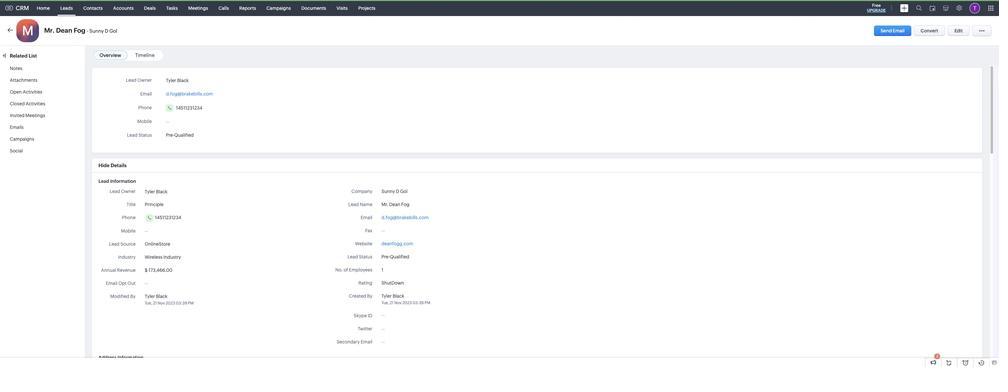 Task type: locate. For each thing, give the bounding box(es) containing it.
tyler black tue, 21 nov 2023 03:39 pm down "shutdown"
[[382, 294, 431, 306]]

1 horizontal spatial pre-qualified
[[382, 254, 410, 260]]

profile image
[[970, 3, 981, 13]]

gol up mr. dean fog
[[400, 189, 408, 194]]

pm
[[425, 301, 431, 306], [188, 301, 194, 306]]

dean for mr. dean fog
[[390, 202, 401, 207]]

mr. dean fog - sunny d gol
[[44, 27, 117, 34]]

mr. for mr. dean fog
[[382, 202, 389, 207]]

convert button
[[915, 26, 946, 36]]

qualified
[[174, 133, 194, 138], [390, 254, 410, 260]]

lead status
[[127, 133, 152, 138], [348, 254, 373, 260]]

1 horizontal spatial meetings
[[188, 5, 208, 11]]

0 horizontal spatial fog
[[74, 27, 85, 34]]

pm for 1
[[425, 301, 431, 306]]

1 horizontal spatial d.fog@brakebills.com link
[[382, 215, 429, 221]]

gol
[[109, 28, 117, 34], [400, 189, 408, 194]]

1 horizontal spatial industry
[[164, 255, 181, 260]]

0 vertical spatial fog
[[74, 27, 85, 34]]

0 vertical spatial campaigns
[[267, 5, 291, 11]]

dean for mr. dean fog - sunny d gol
[[56, 27, 72, 34]]

0 vertical spatial tyler black
[[166, 78, 189, 83]]

14511231234
[[176, 106, 203, 111], [155, 215, 181, 220]]

lead owner down lead information
[[110, 189, 136, 194]]

owner for email
[[137, 78, 152, 83]]

0 horizontal spatial dean
[[56, 27, 72, 34]]

0 horizontal spatial by
[[130, 294, 136, 299]]

by right modified
[[130, 294, 136, 299]]

1 horizontal spatial nov
[[395, 301, 402, 306]]

search element
[[913, 0, 927, 16]]

upgrade
[[868, 8, 887, 13]]

company
[[352, 189, 373, 194]]

by for modified by
[[130, 294, 136, 299]]

0 horizontal spatial campaigns
[[10, 137, 34, 142]]

1 vertical spatial information
[[118, 355, 143, 361]]

1 vertical spatial mr.
[[382, 202, 389, 207]]

invited meetings
[[10, 113, 45, 118]]

mobile for status
[[137, 119, 152, 124]]

tyler black
[[166, 78, 189, 83], [145, 189, 168, 194]]

1 vertical spatial activities
[[26, 101, 45, 106]]

1 horizontal spatial 21
[[390, 301, 394, 306]]

fog down sunny d gol
[[402, 202, 410, 207]]

source
[[121, 242, 136, 247]]

tue, for modified by
[[145, 301, 152, 306]]

0 vertical spatial gol
[[109, 28, 117, 34]]

0 horizontal spatial 21
[[153, 301, 157, 306]]

0 horizontal spatial 2023
[[166, 301, 175, 306]]

meetings link
[[183, 0, 213, 16]]

1 horizontal spatial pre-
[[382, 254, 390, 260]]

1 horizontal spatial mobile
[[137, 119, 152, 124]]

campaigns right reports at the left top of page
[[267, 5, 291, 11]]

wireless
[[145, 255, 163, 260]]

1 vertical spatial phone
[[122, 215, 136, 220]]

1 vertical spatial tyler black
[[145, 189, 168, 194]]

0 horizontal spatial phone
[[122, 215, 136, 220]]

0 vertical spatial pre-
[[166, 133, 174, 138]]

address information
[[99, 355, 143, 361]]

0 horizontal spatial nov
[[158, 301, 165, 306]]

dean down sunny d gol
[[390, 202, 401, 207]]

1 vertical spatial lead owner
[[110, 189, 136, 194]]

tyler
[[166, 78, 176, 83], [145, 189, 155, 194], [382, 294, 392, 299], [145, 294, 155, 299]]

fog
[[74, 27, 85, 34], [402, 202, 410, 207]]

attachments link
[[10, 78, 37, 83]]

dean down leads
[[56, 27, 72, 34]]

1 horizontal spatial lead status
[[348, 254, 373, 260]]

mr. down sunny d gol
[[382, 202, 389, 207]]

1 vertical spatial d
[[396, 189, 400, 194]]

tue, for created by
[[382, 301, 389, 306]]

by for created by
[[367, 294, 373, 299]]

timeline link
[[135, 52, 155, 58]]

1 vertical spatial lead status
[[348, 254, 373, 260]]

0 vertical spatial mobile
[[137, 119, 152, 124]]

sunny up mr. dean fog
[[382, 189, 395, 194]]

open activities link
[[10, 89, 42, 95]]

d.fog@brakebills.com link
[[166, 89, 213, 97], [382, 215, 429, 221]]

meetings down closed activities link
[[25, 113, 45, 118]]

pm for $  173,466.00
[[188, 301, 194, 306]]

d inside mr. dean fog - sunny d gol
[[105, 28, 108, 34]]

0 horizontal spatial sunny
[[89, 28, 104, 34]]

0 horizontal spatial mr.
[[44, 27, 55, 34]]

lead owner down timeline link in the left of the page
[[126, 78, 152, 83]]

lead owner for title
[[110, 189, 136, 194]]

nov for modified by
[[158, 301, 165, 306]]

0 horizontal spatial owner
[[121, 189, 136, 194]]

emails
[[10, 125, 24, 130]]

send email button
[[875, 26, 912, 36]]

0 horizontal spatial industry
[[118, 255, 136, 260]]

gol up overview link
[[109, 28, 117, 34]]

campaigns down emails
[[10, 137, 34, 142]]

1 horizontal spatial mr.
[[382, 202, 389, 207]]

d up mr. dean fog
[[396, 189, 400, 194]]

phone
[[138, 105, 152, 110], [122, 215, 136, 220]]

1 vertical spatial mobile
[[121, 229, 136, 234]]

1 horizontal spatial status
[[359, 254, 373, 260]]

0 horizontal spatial qualified
[[174, 133, 194, 138]]

1 horizontal spatial 2023
[[403, 301, 412, 306]]

emails link
[[10, 125, 24, 130]]

0 horizontal spatial d.fog@brakebills.com
[[166, 91, 213, 97]]

information down "details"
[[110, 179, 136, 184]]

0 horizontal spatial tyler black tue, 21 nov 2023 03:39 pm
[[145, 294, 194, 306]]

0 horizontal spatial pre-
[[166, 133, 174, 138]]

1 horizontal spatial dean
[[390, 202, 401, 207]]

0 vertical spatial information
[[110, 179, 136, 184]]

1 vertical spatial d.fog@brakebills.com
[[382, 215, 429, 220]]

modified by
[[110, 294, 136, 299]]

1 horizontal spatial pm
[[425, 301, 431, 306]]

1 vertical spatial d.fog@brakebills.com link
[[382, 215, 429, 221]]

1 vertical spatial owner
[[121, 189, 136, 194]]

pre-qualified
[[166, 133, 194, 138], [382, 254, 410, 260]]

lead owner
[[126, 78, 152, 83], [110, 189, 136, 194]]

0 vertical spatial sunny
[[89, 28, 104, 34]]

create menu element
[[897, 0, 913, 16]]

1 horizontal spatial sunny
[[382, 189, 395, 194]]

1 horizontal spatial tyler black tue, 21 nov 2023 03:39 pm
[[382, 294, 431, 306]]

lead name
[[349, 202, 373, 207]]

projects
[[359, 5, 376, 11]]

email
[[894, 28, 905, 33], [140, 91, 152, 97], [361, 215, 373, 220], [106, 281, 118, 286], [361, 340, 373, 345]]

0 horizontal spatial d
[[105, 28, 108, 34]]

mr. right the m
[[44, 27, 55, 34]]

hide
[[99, 163, 110, 168]]

industry up 173,466.00
[[164, 255, 181, 260]]

21 for modified by
[[153, 301, 157, 306]]

0 vertical spatial dean
[[56, 27, 72, 34]]

2 industry from the left
[[164, 255, 181, 260]]

tasks link
[[161, 0, 183, 16]]

1 vertical spatial dean
[[390, 202, 401, 207]]

0 vertical spatial owner
[[137, 78, 152, 83]]

1 horizontal spatial phone
[[138, 105, 152, 110]]

1 horizontal spatial by
[[367, 294, 373, 299]]

0 vertical spatial d
[[105, 28, 108, 34]]

0 vertical spatial activities
[[23, 89, 42, 95]]

deanfogg.com
[[382, 241, 414, 247]]

secondary email
[[337, 340, 373, 345]]

03:39 for $  173,466.00
[[176, 301, 187, 306]]

owner down timeline link in the left of the page
[[137, 78, 152, 83]]

phone for title
[[122, 215, 136, 220]]

information right address
[[118, 355, 143, 361]]

1 vertical spatial meetings
[[25, 113, 45, 118]]

0 vertical spatial 14511231234
[[176, 106, 203, 111]]

sunny right -
[[89, 28, 104, 34]]

fog left -
[[74, 27, 85, 34]]

activities up closed activities
[[23, 89, 42, 95]]

status
[[138, 133, 152, 138], [359, 254, 373, 260]]

0 horizontal spatial mobile
[[121, 229, 136, 234]]

0 horizontal spatial campaigns link
[[10, 137, 34, 142]]

1 horizontal spatial qualified
[[390, 254, 410, 260]]

activities up invited meetings link
[[26, 101, 45, 106]]

1
[[382, 268, 384, 273]]

0 horizontal spatial tue,
[[145, 301, 152, 306]]

pre-
[[166, 133, 174, 138], [382, 254, 390, 260]]

campaigns link down emails
[[10, 137, 34, 142]]

phone for email
[[138, 105, 152, 110]]

0 vertical spatial campaigns link
[[261, 0, 296, 16]]

information for address information
[[118, 355, 143, 361]]

0 vertical spatial lead owner
[[126, 78, 152, 83]]

open activities
[[10, 89, 42, 95]]

nov
[[395, 301, 402, 306], [158, 301, 165, 306]]

mobile
[[137, 119, 152, 124], [121, 229, 136, 234]]

campaigns link
[[261, 0, 296, 16], [10, 137, 34, 142]]

social link
[[10, 148, 23, 154]]

0 vertical spatial qualified
[[174, 133, 194, 138]]

1 horizontal spatial campaigns link
[[261, 0, 296, 16]]

meetings left calls link
[[188, 5, 208, 11]]

0 horizontal spatial pm
[[188, 301, 194, 306]]

social
[[10, 148, 23, 154]]

accounts
[[113, 5, 134, 11]]

0 horizontal spatial gol
[[109, 28, 117, 34]]

1 horizontal spatial d.fog@brakebills.com
[[382, 215, 429, 220]]

0 vertical spatial meetings
[[188, 5, 208, 11]]

1 vertical spatial gol
[[400, 189, 408, 194]]

0 vertical spatial status
[[138, 133, 152, 138]]

d.fog@brakebills.com
[[166, 91, 213, 97], [382, 215, 429, 220]]

gol inside mr. dean fog - sunny d gol
[[109, 28, 117, 34]]

website
[[355, 241, 373, 247]]

d
[[105, 28, 108, 34], [396, 189, 400, 194]]

tue,
[[382, 301, 389, 306], [145, 301, 152, 306]]

lead owner for email
[[126, 78, 152, 83]]

tyler black tue, 21 nov 2023 03:39 pm
[[382, 294, 431, 306], [145, 294, 194, 306]]

mr.
[[44, 27, 55, 34], [382, 202, 389, 207]]

tyler black tue, 21 nov 2023 03:39 pm down 173,466.00
[[145, 294, 194, 306]]

wireless industry
[[145, 255, 181, 260]]

dean
[[56, 27, 72, 34], [390, 202, 401, 207]]

1 horizontal spatial owner
[[137, 78, 152, 83]]

0 horizontal spatial lead status
[[127, 133, 152, 138]]

documents link
[[296, 0, 332, 16]]

0 vertical spatial d.fog@brakebills.com link
[[166, 89, 213, 97]]

information
[[110, 179, 136, 184], [118, 355, 143, 361]]

0 vertical spatial mr.
[[44, 27, 55, 34]]

1 horizontal spatial 03:39
[[413, 301, 424, 306]]

no.
[[336, 268, 343, 273]]

1 horizontal spatial tue,
[[382, 301, 389, 306]]

of
[[344, 268, 348, 273]]

black
[[177, 78, 189, 83], [156, 189, 168, 194], [393, 294, 405, 299], [156, 294, 168, 299]]

0 horizontal spatial 03:39
[[176, 301, 187, 306]]

crm link
[[5, 5, 29, 11]]

1 industry from the left
[[118, 255, 136, 260]]

edit button
[[948, 26, 970, 36]]

2023 for $  173,466.00
[[166, 301, 175, 306]]

by right created
[[367, 294, 373, 299]]

campaigns link right reports at the left top of page
[[261, 0, 296, 16]]

owner up title
[[121, 189, 136, 194]]

0 vertical spatial phone
[[138, 105, 152, 110]]

industry up revenue
[[118, 255, 136, 260]]

create menu image
[[901, 4, 909, 12]]

d right -
[[105, 28, 108, 34]]



Task type: describe. For each thing, give the bounding box(es) containing it.
profile element
[[966, 0, 985, 16]]

documents
[[302, 5, 326, 11]]

details
[[111, 163, 127, 168]]

mobile for source
[[121, 229, 136, 234]]

fog for mr. dean fog
[[402, 202, 410, 207]]

list
[[29, 53, 37, 59]]

title
[[127, 202, 136, 207]]

reports link
[[234, 0, 261, 16]]

1 vertical spatial status
[[359, 254, 373, 260]]

tyler black tue, 21 nov 2023 03:39 pm for 1
[[382, 294, 431, 306]]

1 vertical spatial 14511231234
[[155, 215, 181, 220]]

send
[[881, 28, 893, 33]]

secondary
[[337, 340, 360, 345]]

activities for open activities
[[23, 89, 42, 95]]

revenue
[[117, 268, 136, 273]]

1 horizontal spatial d
[[396, 189, 400, 194]]

1 horizontal spatial campaigns
[[267, 5, 291, 11]]

principle
[[145, 202, 164, 207]]

m
[[22, 23, 34, 38]]

employees
[[349, 268, 373, 273]]

out
[[128, 281, 136, 286]]

modified
[[110, 294, 129, 299]]

0 horizontal spatial d.fog@brakebills.com link
[[166, 89, 213, 97]]

shutdown
[[382, 281, 404, 286]]

email inside button
[[894, 28, 905, 33]]

reports
[[240, 5, 256, 11]]

nov for created by
[[395, 301, 402, 306]]

tyler black for email
[[166, 78, 189, 83]]

search image
[[917, 5, 923, 11]]

projects link
[[353, 0, 381, 16]]

leads
[[60, 5, 73, 11]]

related list
[[10, 53, 38, 59]]

crm
[[16, 5, 29, 11]]

173,466.00
[[149, 268, 173, 273]]

edit
[[955, 28, 964, 33]]

email opt out
[[106, 281, 136, 286]]

mr. dean fog
[[382, 202, 410, 207]]

deanfogg.com link
[[382, 241, 414, 247]]

calls
[[219, 5, 229, 11]]

id
[[368, 313, 373, 319]]

2023 for 1
[[403, 301, 412, 306]]

d.fog@brakebills.com for the left d.fog@brakebills.com link
[[166, 91, 213, 97]]

timeline
[[135, 52, 155, 58]]

fog for mr. dean fog - sunny d gol
[[74, 27, 85, 34]]

related
[[10, 53, 28, 59]]

tyler black tue, 21 nov 2023 03:39 pm for $  173,466.00
[[145, 294, 194, 306]]

1 vertical spatial qualified
[[390, 254, 410, 260]]

invited
[[10, 113, 24, 118]]

1 vertical spatial campaigns
[[10, 137, 34, 142]]

0 horizontal spatial pre-qualified
[[166, 133, 194, 138]]

address
[[99, 355, 117, 361]]

sunny d gol
[[382, 189, 408, 194]]

open
[[10, 89, 22, 95]]

overview
[[100, 52, 121, 58]]

closed activities link
[[10, 101, 45, 106]]

fax
[[365, 228, 373, 234]]

free
[[873, 3, 882, 8]]

home
[[37, 5, 50, 11]]

0 horizontal spatial meetings
[[25, 113, 45, 118]]

no. of employees
[[336, 268, 373, 273]]

1 vertical spatial sunny
[[382, 189, 395, 194]]

closed
[[10, 101, 25, 106]]

send email
[[881, 28, 905, 33]]

21 for created by
[[390, 301, 394, 306]]

rating
[[359, 281, 373, 286]]

meetings inside "link"
[[188, 5, 208, 11]]

0 horizontal spatial status
[[138, 133, 152, 138]]

1 vertical spatial campaigns link
[[10, 137, 34, 142]]

sunny inside mr. dean fog - sunny d gol
[[89, 28, 104, 34]]

opt
[[118, 281, 127, 286]]

visits
[[337, 5, 348, 11]]

twitter
[[358, 327, 373, 332]]

hide details link
[[99, 163, 127, 168]]

2
[[937, 355, 939, 359]]

visits link
[[332, 0, 353, 16]]

closed activities
[[10, 101, 45, 106]]

annual
[[101, 268, 116, 273]]

activities for closed activities
[[26, 101, 45, 106]]

03:39 for 1
[[413, 301, 424, 306]]

hide details
[[99, 163, 127, 168]]

1 vertical spatial pre-
[[382, 254, 390, 260]]

notes
[[10, 66, 22, 71]]

lead information
[[99, 179, 136, 184]]

1 horizontal spatial gol
[[400, 189, 408, 194]]

contacts link
[[78, 0, 108, 16]]

free upgrade
[[868, 3, 887, 13]]

d.fog@brakebills.com for the bottommost d.fog@brakebills.com link
[[382, 215, 429, 220]]

calls link
[[213, 0, 234, 16]]

mr. for mr. dean fog - sunny d gol
[[44, 27, 55, 34]]

invited meetings link
[[10, 113, 45, 118]]

owner for title
[[121, 189, 136, 194]]

contacts
[[83, 5, 103, 11]]

skype id
[[354, 313, 373, 319]]

$  173,466.00
[[145, 268, 173, 273]]

$
[[145, 268, 148, 273]]

calendar image
[[930, 5, 936, 11]]

skype
[[354, 313, 367, 319]]

name
[[360, 202, 373, 207]]

1 vertical spatial pre-qualified
[[382, 254, 410, 260]]

0 vertical spatial lead status
[[127, 133, 152, 138]]

tasks
[[166, 5, 178, 11]]

overview link
[[100, 52, 121, 58]]

home link
[[32, 0, 55, 16]]

onlinestore
[[145, 242, 170, 247]]

lead source
[[109, 242, 136, 247]]

accounts link
[[108, 0, 139, 16]]

notes link
[[10, 66, 22, 71]]

created
[[349, 294, 366, 299]]

annual revenue
[[101, 268, 136, 273]]

tyler black for title
[[145, 189, 168, 194]]

deals link
[[139, 0, 161, 16]]

information for lead information
[[110, 179, 136, 184]]



Task type: vqa. For each thing, say whether or not it's contained in the screenshot.
Save associated with Save and New
no



